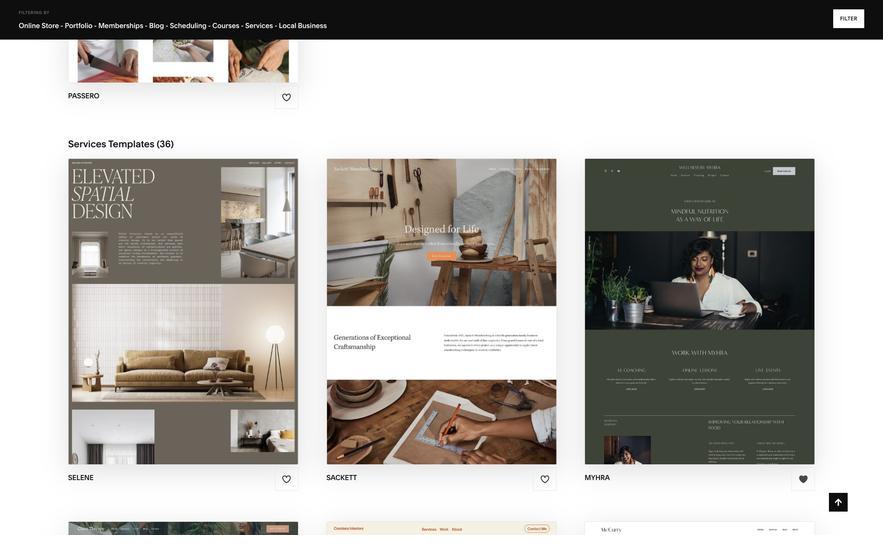 Task type: describe. For each thing, give the bounding box(es) containing it.
preview for preview myhra
[[665, 312, 702, 321]]

mccurry image
[[585, 522, 815, 535]]

with for myhra
[[682, 295, 704, 305]]

with for selene
[[165, 295, 187, 305]]

1 - from the left
[[61, 21, 63, 30]]

scheduling
[[170, 21, 207, 30]]

start for start with selene
[[137, 295, 163, 305]]

2 vertical spatial myhra
[[585, 474, 610, 482]]

2 - from the left
[[94, 21, 97, 30]]

back to top image
[[834, 498, 843, 507]]

blog
[[149, 21, 164, 30]]

add selene to your favorites list image
[[282, 475, 291, 484]]

(
[[157, 138, 160, 150]]

selene inside button
[[189, 295, 220, 305]]

myhra image
[[585, 159, 815, 465]]

courses
[[212, 21, 239, 30]]

store
[[42, 21, 59, 30]]

sackett inside start with sackett button
[[444, 295, 482, 305]]

start with sackett
[[393, 295, 482, 305]]

1 horizontal spatial services
[[245, 21, 273, 30]]

preview selene link
[[148, 305, 219, 328]]

clove image
[[69, 522, 298, 535]]

start with myhra button
[[654, 288, 746, 312]]

services templates ( 36 )
[[68, 138, 174, 150]]

36
[[160, 138, 171, 150]]

start for start with myhra
[[654, 295, 680, 305]]

1 vertical spatial services
[[68, 138, 106, 150]]

preview selene
[[148, 312, 219, 321]]

templates
[[108, 138, 155, 150]]

filtering
[[19, 10, 42, 15]]

preview myhra link
[[665, 305, 735, 328]]

filtering by
[[19, 10, 50, 15]]

preview myhra
[[665, 312, 735, 321]]

condesa image
[[327, 522, 556, 535]]

)
[[171, 138, 174, 150]]

0 horizontal spatial sackett
[[326, 474, 357, 482]]

myhra inside button
[[706, 295, 737, 305]]



Task type: vqa. For each thing, say whether or not it's contained in the screenshot.
Subscribe to receive the latest MAKING IT blog posts and updates, promotions and partnerships from Squarespace.
no



Task type: locate. For each thing, give the bounding box(es) containing it.
with for sackett
[[420, 295, 442, 305]]

0 vertical spatial selene
[[189, 295, 220, 305]]

sackett image
[[327, 159, 556, 465]]

0 vertical spatial myhra
[[706, 295, 737, 305]]

2 with from the left
[[420, 295, 442, 305]]

with inside button
[[165, 295, 187, 305]]

1 vertical spatial sackett
[[326, 474, 357, 482]]

local
[[279, 21, 296, 30]]

5 - from the left
[[208, 21, 211, 30]]

passero
[[68, 92, 99, 100]]

0 horizontal spatial services
[[68, 138, 106, 150]]

start
[[137, 295, 163, 305], [393, 295, 418, 305], [654, 295, 680, 305]]

1 vertical spatial selene
[[187, 312, 219, 321]]

add sackett to your favorites list image
[[540, 475, 550, 484]]

selene image
[[69, 159, 298, 465]]

myhra
[[706, 295, 737, 305], [704, 312, 735, 321], [585, 474, 610, 482]]

remove myhra from your favorites list image
[[799, 475, 808, 484]]

preview down the start with myhra
[[665, 312, 702, 321]]

sackett
[[444, 295, 482, 305], [326, 474, 357, 482]]

1 horizontal spatial preview
[[665, 312, 702, 321]]

memberships
[[98, 21, 143, 30]]

- right portfolio
[[94, 21, 97, 30]]

preview
[[148, 312, 185, 321], [665, 312, 702, 321]]

preview down start with selene
[[148, 312, 185, 321]]

services
[[245, 21, 273, 30], [68, 138, 106, 150]]

by
[[44, 10, 50, 15]]

0 horizontal spatial start
[[137, 295, 163, 305]]

start inside button
[[137, 295, 163, 305]]

7 - from the left
[[275, 21, 277, 30]]

1 vertical spatial myhra
[[704, 312, 735, 321]]

2 horizontal spatial start
[[654, 295, 680, 305]]

1 horizontal spatial start
[[393, 295, 418, 305]]

3 start from the left
[[654, 295, 680, 305]]

1 horizontal spatial with
[[420, 295, 442, 305]]

1 start from the left
[[137, 295, 163, 305]]

4 - from the left
[[166, 21, 168, 30]]

- left blog at the left top of page
[[145, 21, 148, 30]]

0 horizontal spatial preview
[[148, 312, 185, 321]]

filter button
[[833, 9, 864, 28]]

6 - from the left
[[241, 21, 244, 30]]

online store - portfolio - memberships - blog - scheduling - courses - services - local business
[[19, 21, 327, 30]]

passero image
[[69, 0, 298, 83]]

1 preview from the left
[[148, 312, 185, 321]]

2 vertical spatial selene
[[68, 474, 94, 482]]

0 vertical spatial services
[[245, 21, 273, 30]]

- left local in the top left of the page
[[275, 21, 277, 30]]

start with selene button
[[137, 288, 229, 312]]

- right courses
[[241, 21, 244, 30]]

start with selene
[[137, 295, 220, 305]]

business
[[298, 21, 327, 30]]

2 start from the left
[[393, 295, 418, 305]]

start with myhra
[[654, 295, 737, 305]]

portfolio
[[65, 21, 92, 30]]

preview inside 'link'
[[665, 312, 702, 321]]

2 preview from the left
[[665, 312, 702, 321]]

myhra inside 'link'
[[704, 312, 735, 321]]

1 horizontal spatial sackett
[[444, 295, 482, 305]]

0 vertical spatial sackett
[[444, 295, 482, 305]]

- right blog at the left top of page
[[166, 21, 168, 30]]

1 with from the left
[[165, 295, 187, 305]]

2 horizontal spatial with
[[682, 295, 704, 305]]

online
[[19, 21, 40, 30]]

-
[[61, 21, 63, 30], [94, 21, 97, 30], [145, 21, 148, 30], [166, 21, 168, 30], [208, 21, 211, 30], [241, 21, 244, 30], [275, 21, 277, 30]]

0 horizontal spatial with
[[165, 295, 187, 305]]

start for start with sackett
[[393, 295, 418, 305]]

with
[[165, 295, 187, 305], [420, 295, 442, 305], [682, 295, 704, 305]]

3 - from the left
[[145, 21, 148, 30]]

3 with from the left
[[682, 295, 704, 305]]

selene
[[189, 295, 220, 305], [187, 312, 219, 321], [68, 474, 94, 482]]

- left courses
[[208, 21, 211, 30]]

add passero to your favorites list image
[[282, 93, 291, 102]]

- right the store
[[61, 21, 63, 30]]

filter
[[840, 15, 858, 22]]

preview for preview selene
[[148, 312, 185, 321]]

start with sackett button
[[393, 288, 491, 312]]



